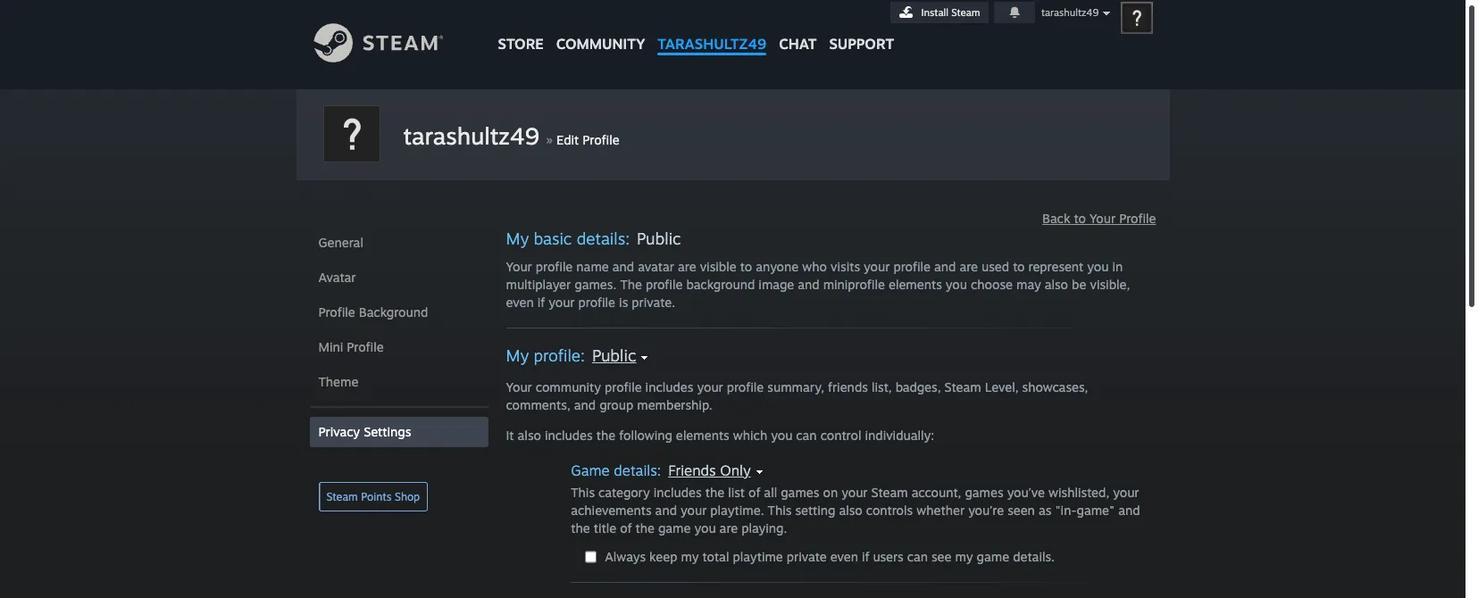 Task type: locate. For each thing, give the bounding box(es) containing it.
1 vertical spatial tarashultz49
[[658, 35, 767, 53]]

0 vertical spatial my
[[506, 229, 529, 248]]

it also includes the following elements which you can control individually:
[[506, 428, 935, 443]]

also down represent
[[1045, 277, 1069, 292]]

1 vertical spatial my
[[506, 346, 529, 365]]

elements
[[889, 277, 942, 292], [676, 428, 730, 443]]

friends only
[[668, 462, 751, 480]]

your up comments,
[[506, 380, 532, 395]]

install
[[922, 6, 949, 19]]

even right private
[[831, 549, 858, 565]]

seen
[[1008, 503, 1035, 518]]

0 horizontal spatial can
[[796, 428, 817, 443]]

0 vertical spatial even
[[506, 295, 534, 310]]

1 horizontal spatial of
[[749, 485, 761, 500]]

:
[[626, 229, 630, 248], [581, 346, 585, 365], [657, 462, 661, 480]]

the left title at the bottom left
[[571, 521, 590, 536]]

also right it
[[518, 428, 541, 443]]

game"
[[1077, 503, 1115, 518]]

if left users
[[862, 549, 870, 565]]

to up may
[[1013, 259, 1025, 274]]

games
[[781, 485, 820, 500], [965, 485, 1004, 500]]

2 vertical spatial includes
[[654, 485, 702, 500]]

visible,
[[1090, 277, 1130, 292]]

install steam link
[[890, 2, 989, 23]]

my for my profile
[[506, 346, 529, 365]]

can left control
[[796, 428, 817, 443]]

your up "multiplayer"
[[506, 259, 532, 274]]

following
[[619, 428, 673, 443]]

and
[[613, 259, 635, 274], [934, 259, 956, 274], [798, 277, 820, 292], [574, 398, 596, 413], [655, 503, 677, 518], [1119, 503, 1141, 518]]

details up category
[[614, 462, 657, 480]]

0 horizontal spatial game
[[658, 521, 691, 536]]

also right setting
[[839, 503, 863, 518]]

: up the
[[626, 229, 630, 248]]

comments,
[[506, 398, 571, 413]]

your right on
[[842, 485, 868, 500]]

profile background link
[[310, 297, 488, 328]]

profile
[[536, 259, 573, 274], [894, 259, 931, 274], [646, 277, 683, 292], [578, 295, 616, 310], [534, 346, 581, 365], [605, 380, 642, 395], [727, 380, 764, 395]]

1 horizontal spatial public
[[637, 229, 681, 248]]

my
[[681, 549, 699, 565], [955, 549, 973, 565]]

tarashultz49 link
[[652, 0, 773, 61], [403, 121, 539, 150]]

: up the community
[[581, 346, 585, 365]]

0 horizontal spatial my
[[681, 549, 699, 565]]

this down all
[[768, 503, 792, 518]]

profile down the avatar
[[646, 277, 683, 292]]

game left details. on the bottom of page
[[977, 549, 1010, 565]]

your
[[1090, 211, 1116, 226], [506, 259, 532, 274], [506, 380, 532, 395]]

are
[[678, 259, 697, 274], [960, 259, 978, 274], [720, 521, 738, 536]]

edit
[[557, 132, 579, 147]]

to right visible
[[740, 259, 752, 274]]

my left basic
[[506, 229, 529, 248]]

tarashultz49 link left chat
[[652, 0, 773, 61]]

: left friends
[[657, 462, 661, 480]]

2 vertical spatial tarashultz49
[[403, 121, 539, 150]]

are left used
[[960, 259, 978, 274]]

: for game details :
[[657, 462, 661, 480]]

0 horizontal spatial tarashultz49 link
[[403, 121, 539, 150]]

multiplayer
[[506, 277, 571, 292]]

total
[[703, 549, 729, 565]]

tarashultz49
[[1042, 6, 1099, 19], [658, 35, 767, 53], [403, 121, 539, 150]]

your profile name and avatar are visible to anyone who visits your profile and are used to represent you in multiplayer games. the profile background image and miniprofile elements you choose may also be visible, even if your profile is private.
[[506, 259, 1130, 310]]

avatar
[[638, 259, 675, 274]]

0 horizontal spatial of
[[620, 521, 632, 536]]

elements up friends only
[[676, 428, 730, 443]]

you right which
[[771, 428, 793, 443]]

my
[[506, 229, 529, 248], [506, 346, 529, 365]]

only
[[720, 462, 751, 480]]

0 vertical spatial includes
[[646, 380, 694, 395]]

0 horizontal spatial if
[[538, 295, 545, 310]]

None checkbox
[[585, 551, 597, 564]]

to right back
[[1074, 211, 1086, 226]]

1 vertical spatial game
[[977, 549, 1010, 565]]

0 horizontal spatial games
[[781, 485, 820, 500]]

1 vertical spatial public
[[592, 346, 636, 365]]

»
[[546, 130, 553, 148]]

1 horizontal spatial also
[[839, 503, 863, 518]]

2 horizontal spatial :
[[657, 462, 661, 480]]

support link
[[823, 0, 901, 57]]

it
[[506, 428, 514, 443]]

the down group
[[597, 428, 616, 443]]

steam points shop
[[327, 490, 420, 504]]

1 horizontal spatial even
[[831, 549, 858, 565]]

your inside your profile name and avatar are visible to anyone who visits your profile and are used to represent you in multiplayer games. the profile background image and miniprofile elements you choose may also be visible, even if your profile is private.
[[506, 259, 532, 274]]

of right title at the bottom left
[[620, 521, 632, 536]]

you inside this category includes the list of all games on your steam account, games you've wishlisted, your achievements and your playtime. this setting also controls whether you're seen as "in-game" and the title of the game you are playing.
[[695, 521, 716, 536]]

0 vertical spatial public
[[637, 229, 681, 248]]

also inside this category includes the list of all games on your steam account, games you've wishlisted, your achievements and your playtime. this setting also controls whether you're seen as "in-game" and the title of the game you are playing.
[[839, 503, 863, 518]]

background
[[687, 277, 755, 292]]

you up the 'total'
[[695, 521, 716, 536]]

1 vertical spatial even
[[831, 549, 858, 565]]

privacy settings link
[[310, 417, 488, 448]]

game up keep
[[658, 521, 691, 536]]

public up the avatar
[[637, 229, 681, 248]]

and down the community
[[574, 398, 596, 413]]

0 vertical spatial game
[[658, 521, 691, 536]]

theme
[[318, 374, 359, 390]]

games up you're
[[965, 485, 1004, 500]]

my right see
[[955, 549, 973, 565]]

control
[[821, 428, 862, 443]]

store link
[[492, 0, 550, 61]]

1 vertical spatial this
[[768, 503, 792, 518]]

2 vertical spatial also
[[839, 503, 863, 518]]

friends
[[668, 462, 716, 480]]

includes for game details
[[654, 485, 702, 500]]

image
[[759, 277, 794, 292]]

: for my profile :
[[581, 346, 585, 365]]

friends
[[828, 380, 868, 395]]

profile down games.
[[578, 295, 616, 310]]

game
[[658, 521, 691, 536], [977, 549, 1010, 565]]

1 vertical spatial if
[[862, 549, 870, 565]]

game details :
[[571, 462, 661, 480]]

1 vertical spatial your
[[506, 259, 532, 274]]

0 vertical spatial tarashultz49 link
[[652, 0, 773, 61]]

elements inside your profile name and avatar are visible to anyone who visits your profile and are used to represent you in multiplayer games. the profile background image and miniprofile elements you choose may also be visible, even if your profile is private.
[[889, 277, 942, 292]]

0 vertical spatial if
[[538, 295, 545, 310]]

controls
[[866, 503, 913, 518]]

1 horizontal spatial if
[[862, 549, 870, 565]]

are down playtime.
[[720, 521, 738, 536]]

my left the 'total'
[[681, 549, 699, 565]]

this category includes the list of all games on your steam account, games you've wishlisted, your achievements and your playtime. this setting also controls whether you're seen as "in-game" and the title of the game you are playing.
[[571, 485, 1141, 536]]

0 horizontal spatial also
[[518, 428, 541, 443]]

1 vertical spatial of
[[620, 521, 632, 536]]

public up group
[[592, 346, 636, 365]]

are right the avatar
[[678, 259, 697, 274]]

miniprofile
[[823, 277, 885, 292]]

0 horizontal spatial even
[[506, 295, 534, 310]]

this
[[571, 485, 595, 500], [768, 503, 792, 518]]

2 horizontal spatial to
[[1074, 211, 1086, 226]]

steam points shop link
[[318, 482, 428, 512]]

account,
[[912, 485, 962, 500]]

you've
[[1007, 485, 1045, 500]]

see
[[932, 549, 952, 565]]

1 my from the top
[[506, 229, 529, 248]]

elements right the miniprofile
[[889, 277, 942, 292]]

1 horizontal spatial elements
[[889, 277, 942, 292]]

0 horizontal spatial tarashultz49
[[403, 121, 539, 150]]

0 vertical spatial also
[[1045, 277, 1069, 292]]

1 horizontal spatial :
[[626, 229, 630, 248]]

includes up game
[[545, 428, 593, 443]]

includes
[[646, 380, 694, 395], [545, 428, 593, 443], [654, 485, 702, 500]]

0 vertical spatial this
[[571, 485, 595, 500]]

includes inside this category includes the list of all games on your steam account, games you've wishlisted, your achievements and your playtime. this setting also controls whether you're seen as "in-game" and the title of the game you are playing.
[[654, 485, 702, 500]]

tarashultz49 » edit profile
[[403, 121, 620, 150]]

your right back
[[1090, 211, 1116, 226]]

1 vertical spatial includes
[[545, 428, 593, 443]]

profile right edit
[[583, 132, 620, 147]]

2 vertical spatial your
[[506, 380, 532, 395]]

1 horizontal spatial are
[[720, 521, 738, 536]]

community link
[[550, 0, 652, 61]]

0 horizontal spatial public
[[592, 346, 636, 365]]

1 horizontal spatial game
[[977, 549, 1010, 565]]

details
[[577, 229, 626, 248], [614, 462, 657, 480]]

1 horizontal spatial games
[[965, 485, 1004, 500]]

0 vertical spatial details
[[577, 229, 626, 248]]

details up name
[[577, 229, 626, 248]]

2 my from the top
[[506, 346, 529, 365]]

profile inside tarashultz49 » edit profile
[[583, 132, 620, 147]]

games up setting
[[781, 485, 820, 500]]

1 horizontal spatial tarashultz49 link
[[652, 0, 773, 61]]

2 horizontal spatial tarashultz49
[[1042, 6, 1099, 19]]

are inside this category includes the list of all games on your steam account, games you've wishlisted, your achievements and your playtime. this setting also controls whether you're seen as "in-game" and the title of the game you are playing.
[[720, 521, 738, 536]]

your up the miniprofile
[[864, 259, 890, 274]]

1 horizontal spatial this
[[768, 503, 792, 518]]

0 vertical spatial elements
[[889, 277, 942, 292]]

your inside your community profile includes your profile summary, friends list, badges, steam level, showcases, comments, and group membership.
[[506, 380, 532, 395]]

badges,
[[896, 380, 941, 395]]

is
[[619, 295, 628, 310]]

1 vertical spatial :
[[581, 346, 585, 365]]

list,
[[872, 380, 892, 395]]

1 vertical spatial also
[[518, 428, 541, 443]]

background
[[359, 305, 428, 320]]

includes down friends
[[654, 485, 702, 500]]

details.
[[1013, 549, 1055, 565]]

my up comments,
[[506, 346, 529, 365]]

includes up membership.
[[646, 380, 694, 395]]

your up membership.
[[697, 380, 723, 395]]

even down "multiplayer"
[[506, 295, 534, 310]]

0 horizontal spatial this
[[571, 485, 595, 500]]

if
[[538, 295, 545, 310], [862, 549, 870, 565]]

steam up the "controls"
[[872, 485, 908, 500]]

your down "multiplayer"
[[549, 295, 575, 310]]

this down game
[[571, 485, 595, 500]]

steam left "level,"
[[945, 380, 982, 395]]

0 vertical spatial :
[[626, 229, 630, 248]]

1 vertical spatial elements
[[676, 428, 730, 443]]

2 horizontal spatial also
[[1045, 277, 1069, 292]]

1 horizontal spatial can
[[907, 549, 928, 565]]

if down "multiplayer"
[[538, 295, 545, 310]]

game
[[571, 462, 610, 480]]

2 my from the left
[[955, 549, 973, 565]]

steam inside your community profile includes your profile summary, friends list, badges, steam level, showcases, comments, and group membership.
[[945, 380, 982, 395]]

mini profile link
[[310, 332, 488, 363]]

summary,
[[768, 380, 825, 395]]

0 vertical spatial can
[[796, 428, 817, 443]]

showcases,
[[1023, 380, 1088, 395]]

0 horizontal spatial :
[[581, 346, 585, 365]]

also
[[1045, 277, 1069, 292], [518, 428, 541, 443], [839, 503, 863, 518]]

1 horizontal spatial my
[[955, 549, 973, 565]]

and up the
[[613, 259, 635, 274]]

tarashultz49 link left the » at the top left of the page
[[403, 121, 539, 150]]

of left all
[[749, 485, 761, 500]]

includes for your community profile includes your profile summary, friends list, badges, steam level, showcases, comments, and group membership.
[[545, 428, 593, 443]]

achievements
[[571, 503, 652, 518]]

2 vertical spatial :
[[657, 462, 661, 480]]

you left choose
[[946, 277, 967, 292]]

support
[[829, 35, 894, 53]]

steam right install
[[952, 6, 981, 19]]

can left see
[[907, 549, 928, 565]]



Task type: describe. For each thing, give the bounding box(es) containing it.
which
[[733, 428, 768, 443]]

always keep my total playtime private even if users can see my game details.
[[605, 549, 1055, 565]]

back to your profile link
[[1043, 211, 1156, 226]]

avatar link
[[310, 263, 488, 293]]

name
[[577, 259, 609, 274]]

the left the list
[[705, 485, 725, 500]]

1 vertical spatial can
[[907, 549, 928, 565]]

profile up which
[[727, 380, 764, 395]]

0 horizontal spatial to
[[740, 259, 752, 274]]

and up keep
[[655, 503, 677, 518]]

your down friends
[[681, 503, 707, 518]]

whether
[[917, 503, 965, 518]]

0 horizontal spatial are
[[678, 259, 697, 274]]

my for my basic details
[[506, 229, 529, 248]]

2 games from the left
[[965, 485, 1004, 500]]

and inside your community profile includes your profile summary, friends list, badges, steam level, showcases, comments, and group membership.
[[574, 398, 596, 413]]

the up keep
[[636, 521, 655, 536]]

avatar
[[318, 270, 356, 285]]

store
[[498, 35, 544, 53]]

profile up the community
[[534, 346, 581, 365]]

your inside your community profile includes your profile summary, friends list, badges, steam level, showcases, comments, and group membership.
[[697, 380, 723, 395]]

visits
[[831, 259, 860, 274]]

0 vertical spatial tarashultz49
[[1042, 6, 1099, 19]]

0 horizontal spatial elements
[[676, 428, 730, 443]]

be
[[1072, 277, 1087, 292]]

always
[[605, 549, 646, 565]]

and left used
[[934, 259, 956, 274]]

as
[[1039, 503, 1052, 518]]

profile up in
[[1120, 211, 1156, 226]]

who
[[803, 259, 827, 274]]

visible
[[700, 259, 737, 274]]

also inside your profile name and avatar are visible to anyone who visits your profile and are used to represent you in multiplayer games. the profile background image and miniprofile elements you choose may also be visible, even if your profile is private.
[[1045, 277, 1069, 292]]

individually:
[[865, 428, 935, 443]]

choose
[[971, 277, 1013, 292]]

steam left points
[[327, 490, 358, 504]]

1 vertical spatial details
[[614, 462, 657, 480]]

mini
[[318, 339, 343, 355]]

game inside this category includes the list of all games on your steam account, games you've wishlisted, your achievements and your playtime. this setting also controls whether you're seen as "in-game" and the title of the game you are playing.
[[658, 521, 691, 536]]

general link
[[310, 228, 488, 258]]

1 vertical spatial tarashultz49 link
[[403, 121, 539, 150]]

your community profile includes your profile summary, friends list, badges, steam level, showcases, comments, and group membership.
[[506, 380, 1088, 413]]

your for your profile name and avatar are visible to anyone who visits your profile and are used to represent you in multiplayer games. the profile background image and miniprofile elements you choose may also be visible, even if your profile is private.
[[506, 259, 532, 274]]

and right game" in the right of the page
[[1119, 503, 1141, 518]]

playing.
[[742, 521, 787, 536]]

setting
[[795, 503, 836, 518]]

represent
[[1029, 259, 1084, 274]]

you left in
[[1088, 259, 1109, 274]]

settings
[[364, 424, 411, 440]]

profile right 'mini' at the bottom
[[347, 339, 384, 355]]

1 horizontal spatial tarashultz49
[[658, 35, 767, 53]]

your for your community profile includes your profile summary, friends list, badges, steam level, showcases, comments, and group membership.
[[506, 380, 532, 395]]

profile down the avatar on the left of the page
[[318, 305, 355, 320]]

community
[[556, 35, 645, 53]]

chat
[[779, 35, 817, 53]]

2 horizontal spatial are
[[960, 259, 978, 274]]

back
[[1043, 211, 1071, 226]]

shop
[[395, 490, 420, 504]]

the
[[620, 277, 642, 292]]

keep
[[650, 549, 678, 565]]

anyone
[[756, 259, 799, 274]]

community
[[536, 380, 601, 395]]

profile up group
[[605, 380, 642, 395]]

you're
[[969, 503, 1004, 518]]

profile right visits
[[894, 259, 931, 274]]

title
[[594, 521, 617, 536]]

users
[[873, 549, 904, 565]]

your up game" in the right of the page
[[1113, 485, 1140, 500]]

1 games from the left
[[781, 485, 820, 500]]

back to your profile
[[1043, 211, 1156, 226]]

theme link
[[310, 367, 488, 398]]

0 vertical spatial your
[[1090, 211, 1116, 226]]

used
[[982, 259, 1010, 274]]

1 horizontal spatial to
[[1013, 259, 1025, 274]]

all
[[764, 485, 777, 500]]

1 my from the left
[[681, 549, 699, 565]]

mini profile
[[318, 339, 384, 355]]

may
[[1017, 277, 1041, 292]]

games.
[[575, 277, 617, 292]]

edit profile link
[[557, 132, 620, 147]]

playtime
[[733, 549, 783, 565]]

"in-
[[1055, 503, 1077, 518]]

private
[[787, 549, 827, 565]]

even inside your profile name and avatar are visible to anyone who visits your profile and are used to represent you in multiplayer games. the profile background image and miniprofile elements you choose may also be visible, even if your profile is private.
[[506, 295, 534, 310]]

points
[[361, 490, 392, 504]]

general
[[318, 235, 364, 250]]

in
[[1113, 259, 1123, 274]]

my basic details : public
[[506, 229, 681, 248]]

steam inside this category includes the list of all games on your steam account, games you've wishlisted, your achievements and your playtime. this setting also controls whether you're seen as "in-game" and the title of the game you are playing.
[[872, 485, 908, 500]]

profile background
[[318, 305, 428, 320]]

my profile :
[[506, 346, 585, 365]]

profile up "multiplayer"
[[536, 259, 573, 274]]

wishlisted,
[[1049, 485, 1110, 500]]

on
[[823, 485, 838, 500]]

privacy
[[318, 424, 360, 440]]

chat link
[[773, 0, 823, 57]]

membership.
[[637, 398, 713, 413]]

if inside your profile name and avatar are visible to anyone who visits your profile and are used to represent you in multiplayer games. the profile background image and miniprofile elements you choose may also be visible, even if your profile is private.
[[538, 295, 545, 310]]

private.
[[632, 295, 675, 310]]

basic
[[534, 229, 572, 248]]

includes inside your community profile includes your profile summary, friends list, badges, steam level, showcases, comments, and group membership.
[[646, 380, 694, 395]]

0 vertical spatial of
[[749, 485, 761, 500]]

and down who
[[798, 277, 820, 292]]

privacy settings
[[318, 424, 411, 440]]

playtime.
[[711, 503, 764, 518]]

install steam
[[922, 6, 981, 19]]



Task type: vqa. For each thing, say whether or not it's contained in the screenshot.
Friends List at left
no



